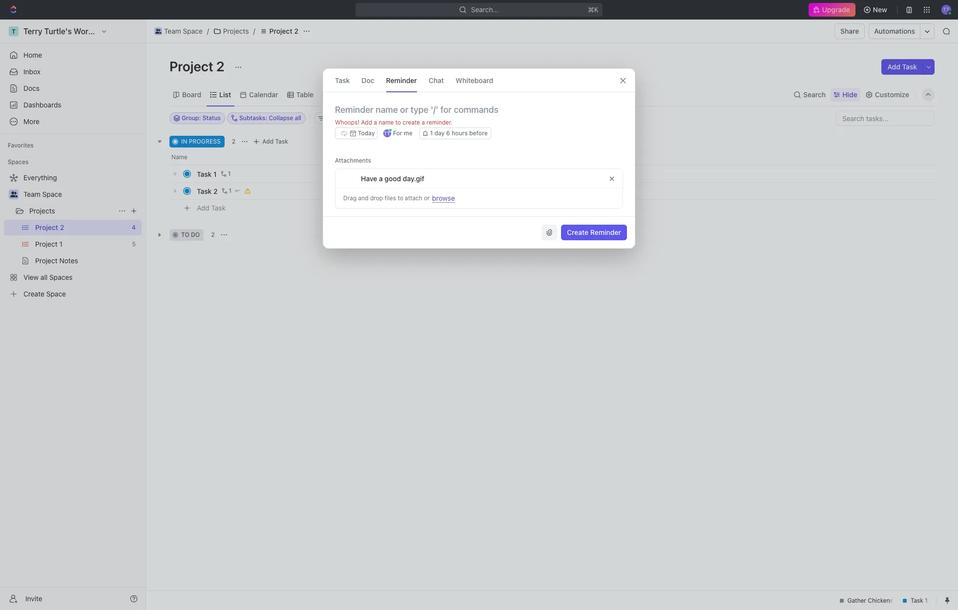 Task type: vqa. For each thing, say whether or not it's contained in the screenshot.
2
yes



Task type: locate. For each thing, give the bounding box(es) containing it.
browse
[[432, 194, 455, 202]]

0 horizontal spatial add task button
[[193, 202, 230, 214]]

have a good day.gif
[[361, 174, 425, 182]]

1 vertical spatial space
[[42, 190, 62, 198]]

1 vertical spatial team space
[[23, 190, 62, 198]]

1 horizontal spatial reminder
[[591, 228, 621, 236]]

add task down calendar
[[262, 138, 288, 145]]

1 horizontal spatial team space link
[[152, 25, 205, 37]]

Search tasks... text field
[[837, 111, 935, 126]]

name
[[379, 119, 394, 126]]

0 horizontal spatial add task
[[197, 204, 226, 212]]

gantt
[[332, 90, 350, 98]]

1 day 6 hours before button
[[420, 128, 491, 139]]

calendar
[[249, 90, 278, 98]]

project 2
[[270, 27, 299, 35], [170, 58, 228, 74]]

1 vertical spatial team space link
[[23, 187, 140, 202]]

team space right user group image
[[164, 27, 203, 35]]

tree
[[4, 170, 142, 302]]

drop
[[370, 194, 383, 202]]

docs link
[[4, 81, 142, 96]]

tt
[[384, 130, 390, 136]]

add down task 2
[[197, 204, 209, 212]]

a right 'have'
[[379, 174, 383, 182]]

team
[[164, 27, 181, 35], [23, 190, 40, 198]]

list
[[219, 90, 231, 98]]

chat
[[429, 76, 444, 84]]

team right user group image
[[164, 27, 181, 35]]

0 vertical spatial 1 button
[[219, 169, 232, 179]]

task 2
[[197, 187, 218, 195]]

dashboards
[[23, 101, 61, 109]]

add task button down task 2
[[193, 202, 230, 214]]

today
[[358, 129, 375, 137]]

0 horizontal spatial team
[[23, 190, 40, 198]]

to inside drag and drop files to attach or browse
[[398, 194, 403, 202]]

or
[[424, 194, 430, 202]]

space right user group image
[[183, 27, 203, 35]]

a
[[374, 119, 377, 126], [422, 119, 425, 126], [379, 174, 383, 182]]

whoops!
[[335, 119, 360, 126]]

0 vertical spatial add task
[[888, 63, 918, 71]]

reminder right "create"
[[591, 228, 621, 236]]

to right files
[[398, 194, 403, 202]]

1 vertical spatial team
[[23, 190, 40, 198]]

add task button up customize
[[882, 59, 923, 75]]

to up for
[[396, 119, 401, 126]]

0 vertical spatial reminder
[[386, 76, 417, 84]]

1 vertical spatial projects
[[29, 207, 55, 215]]

dialog containing task
[[323, 68, 636, 249]]

tree containing team space
[[4, 170, 142, 302]]

team space
[[164, 27, 203, 35], [23, 190, 62, 198]]

reminder button
[[386, 69, 417, 92]]

team space right user group icon
[[23, 190, 62, 198]]

2 horizontal spatial a
[[422, 119, 425, 126]]

inbox link
[[4, 64, 142, 80]]

1 horizontal spatial add task button
[[251, 136, 292, 148]]

a right create
[[422, 119, 425, 126]]

0 vertical spatial to
[[396, 119, 401, 126]]

add up today
[[361, 119, 372, 126]]

whiteboard button
[[456, 69, 494, 92]]

1 up task 2
[[214, 170, 217, 178]]

to left do
[[181, 231, 189, 238]]

new
[[873, 5, 888, 14]]

team space link
[[152, 25, 205, 37], [23, 187, 140, 202]]

1 horizontal spatial projects link
[[211, 25, 251, 37]]

board link
[[180, 88, 201, 101]]

0 horizontal spatial team space
[[23, 190, 62, 198]]

table link
[[294, 88, 314, 101]]

1 vertical spatial projects link
[[29, 203, 114, 219]]

0 horizontal spatial /
[[207, 27, 209, 35]]

1 horizontal spatial add task
[[262, 138, 288, 145]]

reminder right doc
[[386, 76, 417, 84]]

0 vertical spatial team
[[164, 27, 181, 35]]

attach
[[405, 194, 423, 202]]

1 inside dropdown button
[[430, 129, 433, 137]]

to for reminder.
[[396, 119, 401, 126]]

search...
[[471, 5, 499, 14]]

user group image
[[155, 29, 161, 34]]

1 vertical spatial to
[[398, 194, 403, 202]]

⌘k
[[588, 5, 599, 14]]

2 vertical spatial add task button
[[193, 202, 230, 214]]

0 vertical spatial team space
[[164, 27, 203, 35]]

1 button
[[219, 169, 232, 179], [220, 186, 233, 196]]

space inside sidebar 'navigation'
[[42, 190, 62, 198]]

add task
[[888, 63, 918, 71], [262, 138, 288, 145], [197, 204, 226, 212]]

1 vertical spatial add task button
[[251, 136, 292, 148]]

1 vertical spatial 1 button
[[220, 186, 233, 196]]

2 inside project 2 link
[[294, 27, 299, 35]]

a left name at the left
[[374, 119, 377, 126]]

favorites button
[[4, 140, 38, 151]]

1 button right task 1
[[219, 169, 232, 179]]

add
[[888, 63, 901, 71], [361, 119, 372, 126], [262, 138, 274, 145], [197, 204, 209, 212]]

progress
[[189, 138, 221, 145]]

space
[[183, 27, 203, 35], [42, 190, 62, 198]]

0 vertical spatial project
[[270, 27, 293, 35]]

add task button down the calendar link
[[251, 136, 292, 148]]

2 horizontal spatial add task
[[888, 63, 918, 71]]

in
[[181, 138, 187, 145]]

day.gif
[[403, 174, 425, 182]]

0 vertical spatial team space link
[[152, 25, 205, 37]]

1 vertical spatial reminder
[[591, 228, 621, 236]]

0 vertical spatial projects link
[[211, 25, 251, 37]]

add task button
[[882, 59, 923, 75], [251, 136, 292, 148], [193, 202, 230, 214]]

drag
[[343, 194, 357, 202]]

1 / from the left
[[207, 27, 209, 35]]

0 horizontal spatial space
[[42, 190, 62, 198]]

0 vertical spatial projects
[[223, 27, 249, 35]]

task
[[903, 63, 918, 71], [335, 76, 350, 84], [275, 138, 288, 145], [197, 170, 212, 178], [197, 187, 212, 195], [211, 204, 226, 212]]

0 horizontal spatial projects
[[29, 207, 55, 215]]

0 horizontal spatial reminder
[[386, 76, 417, 84]]

home
[[23, 51, 42, 59]]

projects link
[[211, 25, 251, 37], [29, 203, 114, 219]]

1 horizontal spatial space
[[183, 27, 203, 35]]

1 vertical spatial project
[[170, 58, 213, 74]]

to for browse
[[398, 194, 403, 202]]

upgrade link
[[809, 3, 856, 17]]

1 button right task 2
[[220, 186, 233, 196]]

reminder.
[[427, 119, 453, 126]]

0 vertical spatial project 2
[[270, 27, 299, 35]]

add task up customize
[[888, 63, 918, 71]]

tree inside sidebar 'navigation'
[[4, 170, 142, 302]]

2 vertical spatial add task
[[197, 204, 226, 212]]

0 horizontal spatial project 2
[[170, 58, 228, 74]]

favorites
[[8, 142, 34, 149]]

invite
[[25, 594, 42, 603]]

space right user group icon
[[42, 190, 62, 198]]

1 horizontal spatial /
[[253, 27, 255, 35]]

0 horizontal spatial projects link
[[29, 203, 114, 219]]

1 horizontal spatial a
[[379, 174, 383, 182]]

0 vertical spatial space
[[183, 27, 203, 35]]

hide button
[[831, 88, 861, 101]]

1 vertical spatial add task
[[262, 138, 288, 145]]

good
[[385, 174, 401, 182]]

1 left day
[[430, 129, 433, 137]]

team right user group icon
[[23, 190, 40, 198]]

reminder
[[386, 76, 417, 84], [591, 228, 621, 236]]

0 horizontal spatial project
[[170, 58, 213, 74]]

1
[[430, 129, 433, 137], [214, 170, 217, 178], [228, 170, 231, 177], [229, 187, 232, 194]]

dialog
[[323, 68, 636, 249]]

0 horizontal spatial a
[[374, 119, 377, 126]]

2
[[294, 27, 299, 35], [216, 58, 225, 74], [232, 138, 236, 145], [214, 187, 218, 195], [211, 231, 215, 238]]

to
[[396, 119, 401, 126], [398, 194, 403, 202], [181, 231, 189, 238]]

project
[[270, 27, 293, 35], [170, 58, 213, 74]]

/
[[207, 27, 209, 35], [253, 27, 255, 35]]

upgrade
[[823, 5, 851, 14]]

spaces
[[8, 158, 29, 166]]

add task down task 2
[[197, 204, 226, 212]]

6
[[446, 129, 450, 137]]

1 horizontal spatial project 2
[[270, 27, 299, 35]]

0 vertical spatial add task button
[[882, 59, 923, 75]]

sidebar navigation
[[0, 20, 146, 610]]

projects
[[223, 27, 249, 35], [29, 207, 55, 215]]

share
[[841, 27, 860, 35]]



Task type: describe. For each thing, give the bounding box(es) containing it.
gantt link
[[330, 88, 350, 101]]

assignees button
[[395, 112, 441, 124]]

drag and drop files to attach or browse
[[343, 194, 455, 202]]

attachments
[[335, 157, 371, 164]]

table
[[296, 90, 314, 98]]

2 / from the left
[[253, 27, 255, 35]]

create reminder button
[[561, 225, 627, 240]]

docs
[[23, 84, 40, 92]]

share button
[[835, 23, 865, 39]]

do
[[191, 231, 200, 238]]

customize
[[875, 90, 910, 98]]

customize button
[[863, 88, 913, 101]]

add up customize
[[888, 63, 901, 71]]

add task for rightmost "add task" "button"
[[888, 63, 918, 71]]

1 right task 1
[[228, 170, 231, 177]]

1 button for 2
[[220, 186, 233, 196]]

board
[[182, 90, 201, 98]]

2 vertical spatial to
[[181, 231, 189, 238]]

hours
[[452, 129, 468, 137]]

search
[[804, 90, 826, 98]]

1 horizontal spatial team space
[[164, 27, 203, 35]]

files
[[385, 194, 396, 202]]

team space inside sidebar 'navigation'
[[23, 190, 62, 198]]

home link
[[4, 47, 142, 63]]

1 horizontal spatial projects
[[223, 27, 249, 35]]

today button
[[335, 128, 378, 139]]

whoops! add a name to create a reminder.
[[335, 119, 453, 126]]

create
[[567, 228, 589, 236]]

dashboards link
[[4, 97, 142, 113]]

new button
[[860, 2, 894, 18]]

projects inside sidebar 'navigation'
[[29, 207, 55, 215]]

1 vertical spatial project 2
[[170, 58, 228, 74]]

project 2 inside project 2 link
[[270, 27, 299, 35]]

1 horizontal spatial project
[[270, 27, 293, 35]]

1 right task 2
[[229, 187, 232, 194]]

before
[[470, 129, 488, 137]]

project 2 link
[[257, 25, 301, 37]]

in progress
[[181, 138, 221, 145]]

reminder inside create reminder button
[[591, 228, 621, 236]]

add task for left "add task" "button"
[[197, 204, 226, 212]]

hide
[[843, 90, 858, 98]]

team inside sidebar 'navigation'
[[23, 190, 40, 198]]

task button
[[335, 69, 350, 92]]

automations button
[[870, 24, 920, 39]]

day
[[435, 129, 445, 137]]

task 1
[[197, 170, 217, 178]]

automations
[[875, 27, 916, 35]]

calendar link
[[247, 88, 278, 101]]

doc
[[362, 76, 375, 84]]

Reminder na﻿me or type '/' for commands text field
[[323, 104, 635, 128]]

user group image
[[10, 192, 17, 197]]

add down the calendar link
[[262, 138, 274, 145]]

create reminder
[[567, 228, 621, 236]]

list link
[[218, 88, 231, 101]]

search button
[[791, 88, 829, 101]]

add inside dialog
[[361, 119, 372, 126]]

for me
[[393, 129, 413, 137]]

task inside dialog
[[335, 76, 350, 84]]

assignees
[[407, 114, 436, 122]]

and
[[358, 194, 369, 202]]

create
[[403, 119, 420, 126]]

0 horizontal spatial team space link
[[23, 187, 140, 202]]

2 horizontal spatial add task button
[[882, 59, 923, 75]]

1 horizontal spatial team
[[164, 27, 181, 35]]

me
[[404, 129, 413, 137]]

have
[[361, 174, 377, 182]]

doc button
[[362, 69, 375, 92]]

1 day 6 hours before
[[430, 129, 488, 137]]

whiteboard
[[456, 76, 494, 84]]

chat button
[[429, 69, 444, 92]]

inbox
[[23, 67, 41, 76]]

to do
[[181, 231, 200, 238]]

1 button for 1
[[219, 169, 232, 179]]

for
[[393, 129, 402, 137]]



